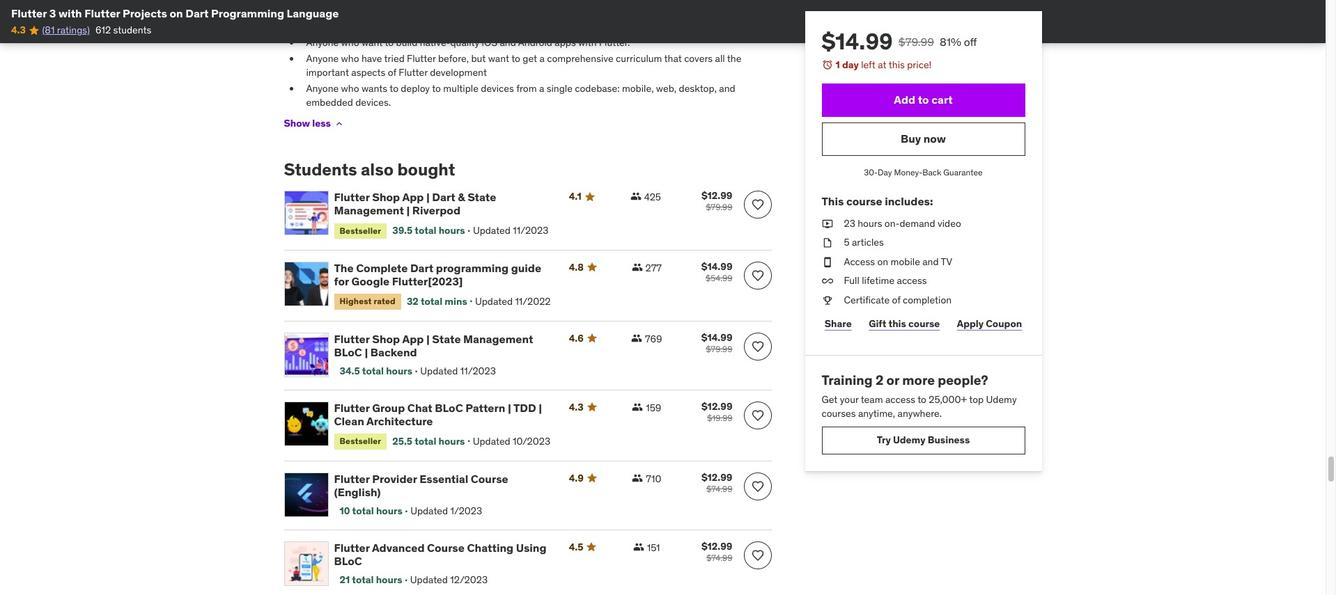 Task type: locate. For each thing, give the bounding box(es) containing it.
0 vertical spatial bestseller
[[340, 225, 381, 236]]

to right the new at top left
[[498, 6, 507, 18]]

0 vertical spatial management
[[334, 204, 404, 218]]

0 horizontal spatial state
[[432, 332, 461, 346]]

0 vertical spatial shop
[[372, 190, 400, 204]]

shop inside flutter shop app | dart & state management | riverpod
[[372, 190, 400, 204]]

advanced
[[372, 541, 425, 555]]

xsmall image right less on the top of the page
[[334, 118, 345, 129]]

quality
[[450, 36, 479, 48]]

10
[[340, 505, 350, 518]]

updated 11/2023 for 34.5 total hours
[[420, 365, 496, 378]]

0 vertical spatial $74.99
[[706, 484, 733, 494]]

1 horizontal spatial udemy
[[986, 394, 1017, 406]]

0 vertical spatial access
[[897, 275, 927, 287]]

0 vertical spatial dart
[[185, 6, 209, 20]]

2 app from the top
[[402, 332, 424, 346]]

hours up articles on the top of the page
[[858, 217, 882, 230]]

before,
[[438, 52, 469, 65]]

try
[[877, 434, 891, 447]]

$14.99 for $14.99 $54.99
[[701, 261, 733, 273]]

state inside "flutter shop app | state management bloc | backend"
[[432, 332, 461, 346]]

have
[[362, 52, 382, 65]]

app for backend
[[402, 332, 424, 346]]

277
[[645, 262, 662, 275]]

0 vertical spatial state
[[468, 190, 496, 204]]

bloc inside "flutter shop app | state management bloc | backend"
[[334, 346, 362, 359]]

the complete dart programming guide for google flutter[2023]
[[334, 261, 541, 289]]

course inside "link"
[[908, 318, 940, 330]]

1 vertical spatial dart
[[432, 190, 455, 204]]

hours for 10 total hours
[[376, 505, 403, 518]]

$79.99 inside $12.99 $79.99
[[706, 202, 733, 213]]

0 vertical spatial $12.99 $74.99
[[701, 471, 733, 494]]

bloc up 21
[[334, 554, 362, 568]]

2 shop from the top
[[372, 332, 400, 346]]

flutter up 'deploy'
[[399, 66, 428, 79]]

11/2022
[[515, 295, 551, 308]]

access down access on mobile and tv in the right top of the page
[[897, 275, 927, 287]]

guide
[[511, 261, 541, 275]]

39.5
[[392, 224, 413, 237]]

to left the get
[[511, 52, 520, 65]]

flutter for flutter group chat bloc pattern | tdd | clean architecture
[[334, 401, 370, 415]]

mins
[[445, 295, 467, 308]]

flutter up 10
[[334, 472, 370, 486]]

0 horizontal spatial but
[[445, 6, 459, 18]]

xsmall image for 5
[[822, 236, 833, 250]]

1 horizontal spatial management
[[463, 332, 533, 346]]

$79.99 inside $14.99 $79.99 81% off
[[899, 35, 934, 49]]

1 horizontal spatial on
[[877, 256, 888, 268]]

1 vertical spatial but
[[471, 52, 486, 65]]

updated 11/2023 up guide
[[473, 224, 549, 237]]

0 horizontal spatial build
[[396, 36, 417, 48]]

1 shop from the top
[[372, 190, 400, 204]]

comprehensive
[[547, 52, 614, 65]]

build up tried
[[396, 36, 417, 48]]

1 vertical spatial a
[[539, 82, 544, 95]]

full lifetime access
[[844, 275, 927, 287]]

guarantee
[[943, 167, 983, 177]]

hours down provider
[[376, 505, 403, 518]]

dart up 32
[[410, 261, 433, 275]]

try udemy business
[[877, 434, 970, 447]]

0 horizontal spatial mobile
[[509, 6, 539, 18]]

2 horizontal spatial course
[[908, 318, 940, 330]]

to down codebase.
[[385, 36, 394, 48]]

rated
[[374, 296, 396, 307]]

$12.99 right 151
[[701, 540, 733, 553]]

dart left &
[[432, 190, 455, 204]]

3 wishlist image from the top
[[751, 409, 765, 423]]

at
[[878, 59, 887, 71]]

flutter up 612
[[84, 6, 120, 20]]

0 vertical spatial build
[[707, 6, 728, 18]]

total right 10
[[352, 505, 374, 518]]

know
[[362, 6, 385, 18]]

0 vertical spatial 11/2023
[[513, 224, 549, 237]]

single
[[547, 82, 573, 95]]

access inside training 2 or more people? get your team access to 25,000+ top udemy courses anytime, anywhere.
[[885, 394, 915, 406]]

bloc right chat
[[435, 401, 463, 415]]

1 bestseller from the top
[[340, 225, 381, 236]]

1 vertical spatial want
[[488, 52, 509, 65]]

apps up the
[[731, 6, 752, 18]]

0 vertical spatial and
[[500, 36, 516, 48]]

anyone up just on the left top
[[306, 6, 339, 18]]

1 horizontal spatial state
[[468, 190, 496, 204]]

$79.99 for $12.99 $79.99
[[706, 202, 733, 213]]

who down one
[[341, 36, 359, 48]]

anyone up embedded
[[306, 82, 339, 95]]

2 vertical spatial dart
[[410, 261, 433, 275]]

1 horizontal spatial 4.3
[[569, 401, 584, 414]]

2 vertical spatial $14.99
[[701, 331, 733, 344]]

bloc inside 'flutter advanced course chatting using bloc'
[[334, 554, 362, 568]]

course up the 1/2023
[[471, 472, 508, 486]]

bought
[[397, 158, 455, 180]]

updated 11/2023 down flutter shop app | state management bloc | backend link
[[420, 365, 496, 378]]

1 wishlist image from the top
[[751, 198, 765, 212]]

to
[[407, 6, 416, 18], [498, 6, 507, 18], [696, 6, 705, 18], [385, 36, 394, 48], [511, 52, 520, 65], [390, 82, 398, 95], [432, 82, 441, 95], [918, 93, 929, 107], [918, 394, 926, 406]]

1 app from the top
[[402, 190, 424, 204]]

shop for management
[[372, 190, 400, 204]]

1 vertical spatial udemy
[[893, 434, 926, 447]]

xsmall image left 425
[[630, 191, 641, 202]]

1 vertical spatial wishlist image
[[751, 480, 765, 494]]

| left tdd
[[508, 401, 511, 415]]

on
[[170, 6, 183, 20], [877, 256, 888, 268]]

0 vertical spatial wishlist image
[[751, 198, 765, 212]]

flutter for flutter shop app | state management bloc | backend
[[334, 332, 370, 346]]

who left have
[[341, 52, 359, 65]]

this
[[646, 6, 662, 18], [889, 59, 905, 71], [889, 318, 906, 330]]

and left tv
[[923, 256, 939, 268]]

cart
[[932, 93, 953, 107]]

updated 12/2023
[[410, 574, 488, 587]]

a right from on the top of page
[[539, 82, 544, 95]]

34.5 total hours
[[340, 365, 412, 378]]

710
[[646, 473, 661, 485]]

1 vertical spatial $12.99 $74.99
[[701, 540, 733, 563]]

1 vertical spatial build
[[396, 36, 417, 48]]

flutter inside 'flutter advanced course chatting using bloc'
[[334, 541, 370, 555]]

updated down pattern
[[473, 435, 510, 448]]

bestseller for shop
[[340, 225, 381, 236]]

updated for 25.5 total hours
[[473, 435, 510, 448]]

course inside anyone who know how to code, but are new to mobile development, then take this course to build apps with just one codebase. anyone who want to build native-quality ios and android apps with flutter. anyone who have tried flutter before, but want to get a comprehensive curriculum that covers all the important aspects of flutter development anyone who wants to deploy to multiple devices from a single codebase: mobile, web, desktop, and embedded devices.
[[664, 6, 694, 18]]

to up the covers
[[696, 6, 705, 18]]

course right take
[[664, 6, 694, 18]]

0 horizontal spatial apps
[[555, 36, 576, 48]]

0 horizontal spatial want
[[362, 36, 383, 48]]

0 horizontal spatial course
[[427, 541, 465, 555]]

total right 34.5
[[362, 365, 384, 378]]

all
[[715, 52, 725, 65]]

updated down flutter shop app | state management bloc | backend link
[[420, 365, 458, 378]]

0 vertical spatial want
[[362, 36, 383, 48]]

1 horizontal spatial of
[[892, 294, 901, 306]]

this right at
[[889, 59, 905, 71]]

11/2023 up guide
[[513, 224, 549, 237]]

flutter down native-
[[407, 52, 436, 65]]

1 vertical spatial $14.99
[[701, 261, 733, 273]]

total right '25.5' at the bottom of page
[[415, 435, 436, 448]]

$12.99 $74.99
[[701, 471, 733, 494], [701, 540, 733, 563]]

0 horizontal spatial of
[[388, 66, 396, 79]]

apply
[[957, 318, 984, 330]]

flutter up 34.5
[[334, 332, 370, 346]]

xsmall image for the complete dart programming guide for google flutter[2023]
[[632, 262, 643, 273]]

1 horizontal spatial but
[[471, 52, 486, 65]]

0 horizontal spatial on
[[170, 6, 183, 20]]

want down "ios"
[[488, 52, 509, 65]]

riverpod
[[412, 204, 460, 218]]

training
[[822, 372, 873, 388]]

0 vertical spatial of
[[388, 66, 396, 79]]

xsmall image left 769
[[631, 333, 642, 344]]

0 vertical spatial updated 11/2023
[[473, 224, 549, 237]]

updated right mins
[[475, 295, 513, 308]]

updated 11/2023
[[473, 224, 549, 237], [420, 365, 496, 378]]

1 horizontal spatial build
[[707, 6, 728, 18]]

students
[[284, 158, 357, 180]]

buy
[[901, 132, 921, 146]]

wishlist image
[[751, 269, 765, 283], [751, 340, 765, 354], [751, 409, 765, 423], [751, 549, 765, 563]]

21
[[340, 574, 350, 587]]

0 vertical spatial course
[[471, 472, 508, 486]]

hours down riverpod
[[439, 224, 465, 237]]

$14.99 down $54.99
[[701, 331, 733, 344]]

1 vertical spatial course
[[427, 541, 465, 555]]

mobile up android at the top
[[509, 6, 539, 18]]

1 $12.99 from the top
[[701, 190, 733, 202]]

$79.99 up $12.99 $19.99
[[706, 344, 733, 354]]

who up one
[[341, 6, 359, 18]]

1 vertical spatial access
[[885, 394, 915, 406]]

10/2023
[[513, 435, 550, 448]]

0 horizontal spatial management
[[334, 204, 404, 218]]

day
[[842, 59, 859, 71]]

this
[[822, 195, 844, 209]]

0 vertical spatial apps
[[731, 6, 752, 18]]

app for |
[[402, 190, 424, 204]]

on-
[[885, 217, 900, 230]]

2 $12.99 from the top
[[701, 400, 733, 413]]

with up comprehensive
[[578, 36, 597, 48]]

0 vertical spatial $79.99
[[899, 35, 934, 49]]

to inside training 2 or more people? get your team access to 25,000+ top udemy courses anytime, anywhere.
[[918, 394, 926, 406]]

1 vertical spatial management
[[463, 332, 533, 346]]

$79.99 up price!
[[899, 35, 934, 49]]

hours for 21 total hours
[[376, 574, 402, 587]]

this right take
[[646, 6, 662, 18]]

deploy
[[401, 82, 430, 95]]

this right gift
[[889, 318, 906, 330]]

covers
[[684, 52, 713, 65]]

0 horizontal spatial udemy
[[893, 434, 926, 447]]

that
[[664, 52, 682, 65]]

2 who from the top
[[341, 36, 359, 48]]

access down "or"
[[885, 394, 915, 406]]

anyone down just on the left top
[[306, 36, 339, 48]]

1 vertical spatial and
[[719, 82, 735, 95]]

hours down advanced
[[376, 574, 402, 587]]

but left "are"
[[445, 6, 459, 18]]

course up updated 12/2023
[[427, 541, 465, 555]]

updated for 10 total hours
[[410, 505, 448, 518]]

0 vertical spatial app
[[402, 190, 424, 204]]

1 wishlist image from the top
[[751, 269, 765, 283]]

this inside "link"
[[889, 318, 906, 330]]

shop for |
[[372, 332, 400, 346]]

1 horizontal spatial course
[[471, 472, 508, 486]]

on right projects
[[170, 6, 183, 20]]

hours down flutter group chat bloc pattern | tdd | clean architecture link
[[439, 435, 465, 448]]

34.5
[[340, 365, 360, 378]]

want up have
[[362, 36, 383, 48]]

2 $74.99 from the top
[[706, 553, 733, 563]]

shop down also
[[372, 190, 400, 204]]

1 horizontal spatial mobile
[[891, 256, 920, 268]]

xsmall image for flutter shop app | dart & state management | riverpod
[[630, 191, 641, 202]]

1 horizontal spatial 11/2023
[[513, 224, 549, 237]]

1 vertical spatial 11/2023
[[460, 365, 496, 378]]

xsmall image inside show less button
[[334, 118, 345, 129]]

updated
[[473, 224, 511, 237], [475, 295, 513, 308], [420, 365, 458, 378], [473, 435, 510, 448], [410, 505, 448, 518], [410, 574, 448, 587]]

updated 10/2023
[[473, 435, 550, 448]]

hours down backend
[[386, 365, 412, 378]]

1 horizontal spatial course
[[846, 195, 882, 209]]

1 day left at this price!
[[836, 59, 932, 71]]

1 $74.99 from the top
[[706, 484, 733, 494]]

3 $12.99 from the top
[[701, 471, 733, 484]]

flutter inside flutter group chat bloc pattern | tdd | clean architecture
[[334, 401, 370, 415]]

1 vertical spatial bestseller
[[340, 436, 381, 447]]

4.3 right tdd
[[569, 401, 584, 414]]

flutter down the students also bought
[[334, 190, 370, 204]]

$12.99 $74.99 for flutter provider essential course (english)
[[701, 471, 733, 494]]

32
[[407, 295, 419, 308]]

try udemy business link
[[822, 427, 1025, 455]]

shop inside "flutter shop app | state management bloc | backend"
[[372, 332, 400, 346]]

bestseller up the
[[340, 225, 381, 236]]

anyone up important
[[306, 52, 339, 65]]

32 total mins
[[407, 295, 467, 308]]

1 vertical spatial shop
[[372, 332, 400, 346]]

updated down 'flutter advanced course chatting using bloc'
[[410, 574, 448, 587]]

4.6
[[569, 332, 584, 345]]

11/2023
[[513, 224, 549, 237], [460, 365, 496, 378]]

course inside flutter provider essential course (english)
[[471, 472, 508, 486]]

flutter for flutter advanced course chatting using bloc
[[334, 541, 370, 555]]

0 vertical spatial udemy
[[986, 394, 1017, 406]]

management inside "flutter shop app | state management bloc | backend"
[[463, 332, 533, 346]]

team
[[861, 394, 883, 406]]

management down "updated 11/2022"
[[463, 332, 533, 346]]

hours for 34.5 total hours
[[386, 365, 412, 378]]

4.3 left (81
[[11, 24, 26, 36]]

0 horizontal spatial course
[[664, 6, 694, 18]]

total down riverpod
[[415, 224, 436, 237]]

2 vertical spatial this
[[889, 318, 906, 330]]

11/2023 for 34.5 total hours
[[460, 365, 496, 378]]

2 vertical spatial bloc
[[334, 554, 362, 568]]

1 vertical spatial state
[[432, 332, 461, 346]]

2 wishlist image from the top
[[751, 480, 765, 494]]

wishlist image for the complete dart programming guide for google flutter[2023]
[[751, 269, 765, 283]]

updated 11/2022
[[475, 295, 551, 308]]

1 vertical spatial $74.99
[[706, 553, 733, 563]]

flutter shop app | state management bloc | backend
[[334, 332, 533, 359]]

2 anyone from the top
[[306, 36, 339, 48]]

$12.99 right the 159
[[701, 400, 733, 413]]

a right the get
[[539, 52, 545, 65]]

and right the desktop, on the top of the page
[[719, 82, 735, 95]]

xsmall image left the 277
[[632, 262, 643, 273]]

$79.99 up $14.99 $54.99
[[706, 202, 733, 213]]

of down full lifetime access
[[892, 294, 901, 306]]

udemy right the try
[[893, 434, 926, 447]]

total right 21
[[352, 574, 374, 587]]

buy now button
[[822, 122, 1025, 156]]

xsmall image
[[334, 118, 345, 129], [630, 191, 641, 202], [632, 262, 643, 273], [822, 294, 833, 308], [631, 333, 642, 344], [633, 542, 644, 553]]

flutter inside flutter provider essential course (english)
[[334, 472, 370, 486]]

with left just on the left top
[[306, 19, 325, 32]]

1 vertical spatial mobile
[[891, 256, 920, 268]]

build up all
[[707, 6, 728, 18]]

1 $12.99 $74.99 from the top
[[701, 471, 733, 494]]

1 vertical spatial app
[[402, 332, 424, 346]]

0 horizontal spatial 11/2023
[[460, 365, 496, 378]]

0 vertical spatial 4.3
[[11, 24, 26, 36]]

4 wishlist image from the top
[[751, 549, 765, 563]]

the
[[727, 52, 742, 65]]

0 vertical spatial mobile
[[509, 6, 539, 18]]

hours
[[858, 217, 882, 230], [439, 224, 465, 237], [386, 365, 412, 378], [439, 435, 465, 448], [376, 505, 403, 518], [376, 574, 402, 587]]

updated down flutter provider essential course (english)
[[410, 505, 448, 518]]

3 anyone from the top
[[306, 52, 339, 65]]

udemy inside training 2 or more people? get your team access to 25,000+ top udemy courses anytime, anywhere.
[[986, 394, 1017, 406]]

1 vertical spatial bloc
[[435, 401, 463, 415]]

1 horizontal spatial with
[[306, 19, 325, 32]]

xsmall image
[[822, 217, 833, 231], [822, 236, 833, 250], [822, 256, 833, 269], [822, 275, 833, 288], [632, 402, 643, 413], [632, 473, 643, 484]]

2 wishlist image from the top
[[751, 340, 765, 354]]

$74.99 for flutter advanced course chatting using bloc
[[706, 553, 733, 563]]

total for 32
[[421, 295, 442, 308]]

anytime,
[[858, 407, 895, 420]]

flutter group chat bloc pattern | tdd | clean architecture
[[334, 401, 542, 428]]

1 vertical spatial course
[[846, 195, 882, 209]]

wishlist image
[[751, 198, 765, 212], [751, 480, 765, 494]]

| down bought
[[426, 190, 430, 204]]

(81
[[42, 24, 55, 36]]

$12.99 down $19.99 at right bottom
[[701, 471, 733, 484]]

state right &
[[468, 190, 496, 204]]

total for 21
[[352, 574, 374, 587]]

who left wants
[[341, 82, 359, 95]]

0 vertical spatial course
[[664, 6, 694, 18]]

wishlist image for flutter shop app | state management bloc | backend
[[751, 340, 765, 354]]

business
[[928, 434, 970, 447]]

1 vertical spatial $79.99
[[706, 202, 733, 213]]

to left cart
[[918, 93, 929, 107]]

2 horizontal spatial with
[[578, 36, 597, 48]]

2 vertical spatial $79.99
[[706, 344, 733, 354]]

flutter inside "flutter shop app | state management bloc | backend"
[[334, 332, 370, 346]]

1 horizontal spatial want
[[488, 52, 509, 65]]

4.5
[[569, 541, 583, 553]]

off
[[964, 35, 977, 49]]

mobile up full lifetime access
[[891, 256, 920, 268]]

xsmall image left full
[[822, 275, 833, 288]]

0 horizontal spatial and
[[500, 36, 516, 48]]

language
[[287, 6, 339, 20]]

app down 32
[[402, 332, 424, 346]]

2 vertical spatial and
[[923, 256, 939, 268]]

flutter shop app | state management bloc | backend link
[[334, 332, 552, 360]]

add to cart button
[[822, 83, 1025, 117]]

4 $12.99 from the top
[[701, 540, 733, 553]]

$12.99 $74.99 right 151
[[701, 540, 733, 563]]

to up the anywhere.
[[918, 394, 926, 406]]

add to cart
[[894, 93, 953, 107]]

are
[[462, 6, 476, 18]]

0 vertical spatial this
[[646, 6, 662, 18]]

build
[[707, 6, 728, 18], [396, 36, 417, 48]]

total for 34.5
[[362, 365, 384, 378]]

1 vertical spatial updated 11/2023
[[420, 365, 496, 378]]

$14.99 up day
[[822, 27, 893, 56]]

total for 10
[[352, 505, 374, 518]]

$12.99 for flutter shop app | dart & state management | riverpod
[[701, 190, 733, 202]]

$14.99 for $14.99 $79.99 81% off
[[822, 27, 893, 56]]

your
[[840, 394, 859, 406]]

anyone who know how to code, but are new to mobile development, then take this course to build apps with just one codebase. anyone who want to build native-quality ios and android apps with flutter. anyone who have tried flutter before, but want to get a comprehensive curriculum that covers all the important aspects of flutter development anyone who wants to deploy to multiple devices from a single codebase: mobile, web, desktop, and embedded devices.
[[306, 6, 752, 109]]

$14.99 right the 277
[[701, 261, 733, 273]]

2 $12.99 $74.99 from the top
[[701, 540, 733, 563]]

dart inside the complete dart programming guide for google flutter[2023]
[[410, 261, 433, 275]]

0 vertical spatial but
[[445, 6, 459, 18]]

apps
[[731, 6, 752, 18], [555, 36, 576, 48]]

$12.99 for flutter provider essential course (english)
[[701, 471, 733, 484]]

3 who from the top
[[341, 52, 359, 65]]

flutter inside flutter shop app | dart & state management | riverpod
[[334, 190, 370, 204]]

xsmall image left the 23
[[822, 217, 833, 231]]

4 who from the top
[[341, 82, 359, 95]]

2 vertical spatial course
[[908, 318, 940, 330]]

app inside flutter shop app | dart & state management | riverpod
[[402, 190, 424, 204]]

2 bestseller from the top
[[340, 436, 381, 447]]

course inside 'flutter advanced course chatting using bloc'
[[427, 541, 465, 555]]

app inside "flutter shop app | state management bloc | backend"
[[402, 332, 424, 346]]

complete
[[356, 261, 408, 275]]

flutter up 21
[[334, 541, 370, 555]]

0 vertical spatial $14.99
[[822, 27, 893, 56]]

$12.99 for flutter advanced course chatting using bloc
[[701, 540, 733, 553]]

updated for 34.5 total hours
[[420, 365, 458, 378]]

chat
[[407, 401, 432, 415]]

$14.99 for $14.99 $79.99
[[701, 331, 733, 344]]

embedded
[[306, 96, 353, 109]]

$79.99 inside $14.99 $79.99
[[706, 344, 733, 354]]

25,000+
[[929, 394, 967, 406]]

hours for 39.5 total hours
[[439, 224, 465, 237]]

flutter for flutter provider essential course (english)
[[334, 472, 370, 486]]

total
[[415, 224, 436, 237], [421, 295, 442, 308], [362, 365, 384, 378], [415, 435, 436, 448], [352, 505, 374, 518], [352, 574, 374, 587]]

wants
[[362, 82, 387, 95]]

4.9
[[569, 472, 584, 485]]

but down "ios"
[[471, 52, 486, 65]]

0 vertical spatial bloc
[[334, 346, 362, 359]]

udemy right "top"
[[986, 394, 1017, 406]]

group
[[372, 401, 405, 415]]



Task type: describe. For each thing, give the bounding box(es) containing it.
clean
[[334, 414, 364, 428]]

bestseller for group
[[340, 436, 381, 447]]

flutter for flutter 3 with flutter projects on dart programming language
[[11, 6, 47, 20]]

students
[[113, 24, 151, 36]]

the
[[334, 261, 354, 275]]

151
[[647, 542, 660, 554]]

xsmall image for full
[[822, 275, 833, 288]]

just
[[327, 19, 343, 32]]

| right tdd
[[539, 401, 542, 415]]

wishlist image for flutter group chat bloc pattern | tdd | clean architecture
[[751, 409, 765, 423]]

includes:
[[885, 195, 933, 209]]

native-
[[420, 36, 450, 48]]

to right how
[[407, 6, 416, 18]]

the complete dart programming guide for google flutter[2023] link
[[334, 261, 552, 289]]

completion
[[903, 294, 952, 306]]

$79.99 for $14.99 $79.99
[[706, 344, 733, 354]]

1 who from the top
[[341, 6, 359, 18]]

updated for 21 total hours
[[410, 574, 448, 587]]

certificate
[[844, 294, 890, 306]]

&
[[458, 190, 465, 204]]

google
[[351, 275, 390, 289]]

of inside anyone who know how to code, but are new to mobile development, then take this course to build apps with just one codebase. anyone who want to build native-quality ios and android apps with flutter. anyone who have tried flutter before, but want to get a comprehensive curriculum that covers all the important aspects of flutter development anyone who wants to deploy to multiple devices from a single codebase: mobile, web, desktop, and embedded devices.
[[388, 66, 396, 79]]

flutter group chat bloc pattern | tdd | clean architecture link
[[334, 401, 552, 429]]

hours for 25.5 total hours
[[439, 435, 465, 448]]

or
[[887, 372, 899, 388]]

coupon
[[986, 318, 1022, 330]]

less
[[312, 117, 331, 130]]

ratings)
[[57, 24, 90, 36]]

pattern
[[466, 401, 505, 415]]

updated for 32 total mins
[[475, 295, 513, 308]]

alarm image
[[822, 59, 833, 70]]

highest rated
[[340, 296, 396, 307]]

| up 39.5
[[406, 204, 410, 218]]

one
[[345, 19, 362, 32]]

769
[[645, 333, 662, 345]]

21 total hours
[[340, 574, 402, 587]]

development
[[430, 66, 487, 79]]

4 anyone from the top
[[306, 82, 339, 95]]

to right 'deploy'
[[432, 82, 441, 95]]

flutter for flutter shop app | dart & state management | riverpod
[[334, 190, 370, 204]]

wishlist image for flutter advanced course chatting using bloc
[[751, 549, 765, 563]]

to right wants
[[390, 82, 398, 95]]

| right backend
[[426, 332, 430, 346]]

programming
[[436, 261, 509, 275]]

using
[[516, 541, 547, 555]]

1 vertical spatial 4.3
[[569, 401, 584, 414]]

1 anyone from the top
[[306, 6, 339, 18]]

$12.99 $19.99
[[701, 400, 733, 423]]

11/2023 for 39.5 total hours
[[513, 224, 549, 237]]

25.5
[[392, 435, 412, 448]]

architecture
[[366, 414, 433, 428]]

management inside flutter shop app | dart & state management | riverpod
[[334, 204, 404, 218]]

full
[[844, 275, 860, 287]]

$12.99 $74.99 for flutter advanced course chatting using bloc
[[701, 540, 733, 563]]

xsmall image for flutter advanced course chatting using bloc
[[633, 542, 644, 553]]

flutter shop app | dart & state management | riverpod
[[334, 190, 496, 218]]

flutter shop app | dart & state management | riverpod link
[[334, 190, 552, 218]]

flutter provider essential course (english) link
[[334, 472, 552, 499]]

1 vertical spatial of
[[892, 294, 901, 306]]

xsmall image for 23
[[822, 217, 833, 231]]

to inside button
[[918, 93, 929, 107]]

flutter advanced course chatting using bloc
[[334, 541, 547, 568]]

this inside anyone who know how to code, but are new to mobile development, then take this course to build apps with just one codebase. anyone who want to build native-quality ios and android apps with flutter. anyone who have tried flutter before, but want to get a comprehensive curriculum that covers all the important aspects of flutter development anyone who wants to deploy to multiple devices from a single codebase: mobile, web, desktop, and embedded devices.
[[646, 6, 662, 18]]

81%
[[940, 35, 961, 49]]

5
[[844, 236, 850, 249]]

courses
[[822, 407, 856, 420]]

codebase:
[[575, 82, 620, 95]]

get
[[523, 52, 537, 65]]

add
[[894, 93, 915, 107]]

$74.99 for flutter provider essential course (english)
[[706, 484, 733, 494]]

5 articles
[[844, 236, 884, 249]]

development,
[[541, 6, 600, 18]]

total for 25.5
[[415, 435, 436, 448]]

get
[[822, 394, 838, 406]]

1 vertical spatial apps
[[555, 36, 576, 48]]

mobile inside anyone who know how to code, but are new to mobile development, then take this course to build apps with just one codebase. anyone who want to build native-quality ios and android apps with flutter. anyone who have tried flutter before, but want to get a comprehensive curriculum that covers all the important aspects of flutter development anyone who wants to deploy to multiple devices from a single codebase: mobile, web, desktop, and embedded devices.
[[509, 6, 539, 18]]

lifetime
[[862, 275, 895, 287]]

take
[[624, 6, 644, 18]]

total for 39.5
[[415, 224, 436, 237]]

updated 11/2023 for 39.5 total hours
[[473, 224, 549, 237]]

access on mobile and tv
[[844, 256, 952, 268]]

xsmall image for access
[[822, 256, 833, 269]]

android
[[518, 36, 552, 48]]

12/2023
[[450, 574, 488, 587]]

39.5 total hours
[[392, 224, 465, 237]]

aspects
[[351, 66, 386, 79]]

xsmall image left the 159
[[632, 402, 643, 413]]

demand
[[900, 217, 935, 230]]

video
[[938, 217, 961, 230]]

(81 ratings)
[[42, 24, 90, 36]]

1 vertical spatial on
[[877, 256, 888, 268]]

$79.99 for $14.99 $79.99 81% off
[[899, 35, 934, 49]]

1 horizontal spatial apps
[[731, 6, 752, 18]]

updated for 39.5 total hours
[[473, 224, 511, 237]]

| up 34.5 total hours
[[365, 346, 368, 359]]

xsmall image for flutter shop app | state management bloc | backend
[[631, 333, 642, 344]]

day
[[878, 167, 892, 177]]

tv
[[941, 256, 952, 268]]

1 vertical spatial this
[[889, 59, 905, 71]]

top
[[969, 394, 984, 406]]

0 horizontal spatial 4.3
[[11, 24, 26, 36]]

0 horizontal spatial with
[[58, 6, 82, 20]]

30-day money-back guarantee
[[864, 167, 983, 177]]

training 2 or more people? get your team access to 25,000+ top udemy courses anytime, anywhere.
[[822, 372, 1017, 420]]

buy now
[[901, 132, 946, 146]]

anywhere.
[[898, 407, 942, 420]]

dart inside flutter shop app | dart & state management | riverpod
[[432, 190, 455, 204]]

from
[[516, 82, 537, 95]]

wishlist image for flutter shop app | dart & state management | riverpod
[[751, 198, 765, 212]]

flutter[2023]
[[392, 275, 463, 289]]

devices
[[481, 82, 514, 95]]

essential
[[419, 472, 468, 486]]

xsmall image left 710
[[632, 473, 643, 484]]

1 horizontal spatial and
[[719, 82, 735, 95]]

bloc inside flutter group chat bloc pattern | tdd | clean architecture
[[435, 401, 463, 415]]

more
[[902, 372, 935, 388]]

0 vertical spatial a
[[539, 52, 545, 65]]

state inside flutter shop app | dart & state management | riverpod
[[468, 190, 496, 204]]

2
[[876, 372, 884, 388]]

provider
[[372, 472, 417, 486]]

wishlist image for flutter provider essential course (english)
[[751, 480, 765, 494]]

show
[[284, 117, 310, 130]]

show less button
[[284, 110, 345, 138]]

xsmall image up share
[[822, 294, 833, 308]]

gift this course link
[[866, 310, 943, 338]]

apply coupon button
[[954, 310, 1025, 338]]

2 horizontal spatial and
[[923, 256, 939, 268]]

money-
[[894, 167, 923, 177]]

apply coupon
[[957, 318, 1022, 330]]

0 vertical spatial on
[[170, 6, 183, 20]]

$12.99 for flutter group chat bloc pattern | tdd | clean architecture
[[701, 400, 733, 413]]

$12.99 $79.99
[[701, 190, 733, 213]]

also
[[361, 158, 394, 180]]



Task type: vqa. For each thing, say whether or not it's contained in the screenshot.
39.5 total hours
yes



